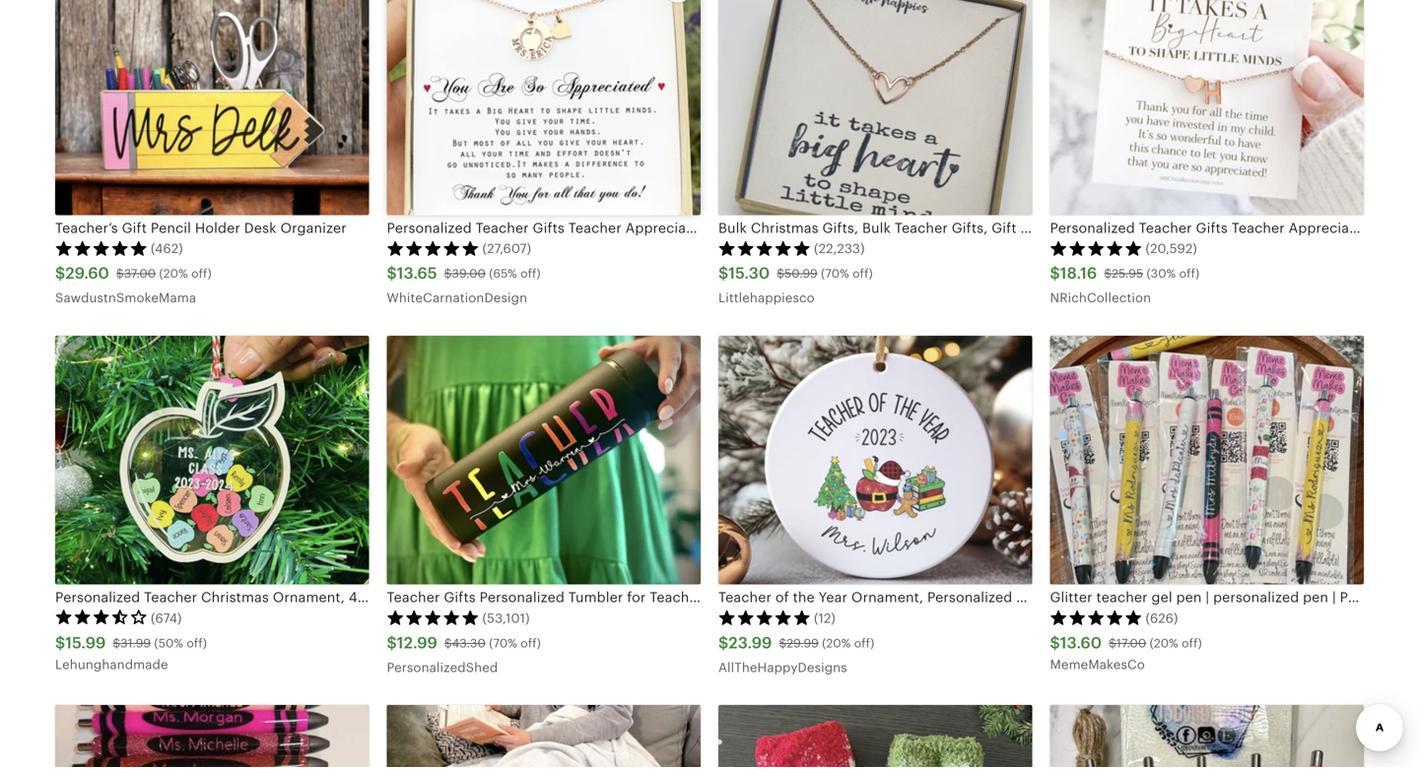 Task type: describe. For each thing, give the bounding box(es) containing it.
$ 18.16 $ 25.95 (30% off)
[[1050, 264, 1200, 282]]

5 out of 5 stars image for 12.99
[[387, 610, 479, 626]]

teacher gifts personalized tumbler for teacher, elementary teacher gifts for teacher appreciation gifts teacher skinny tumbler with straw image
[[387, 336, 701, 585]]

off) for 18.16
[[1179, 267, 1200, 280]]

$ 12.99 $ 43.30 (70% off)
[[387, 634, 541, 652]]

apple teacher sweatshirt blanket image
[[387, 706, 701, 768]]

31.99
[[120, 637, 151, 650]]

littlehappiesco
[[718, 291, 815, 305]]

$ 15.30 $ 50.99 (70% off)
[[718, 264, 873, 282]]

12.99
[[397, 634, 437, 652]]

personalized teacher gifts teacher appreciation gifts personalized gifts for teacher teacher thank you gifts christmas gifts for her teacher image for 13.65
[[387, 0, 701, 215]]

organizer
[[280, 220, 347, 236]]

gift
[[122, 220, 147, 236]]

$ 13.65 $ 39.00 (65% off)
[[387, 264, 541, 282]]

personalizedshed
[[387, 661, 498, 675]]

13.60
[[1060, 634, 1102, 652]]

$ inside $ 29.60 $ 37.00 (20% off)
[[116, 267, 124, 280]]

$ 23.99 $ 29.99 (20% off)
[[718, 634, 874, 652]]

(462)
[[151, 242, 183, 256]]

(12)
[[814, 612, 836, 626]]

5 out of 5 stars image up 13.60
[[1050, 610, 1143, 626]]

(50%
[[154, 637, 183, 650]]

teacher of the year ornament, personalized teacher christmas ornament, gift for teacher, teacher gift ideas, teacher friend gift image
[[718, 336, 1032, 585]]

(30%
[[1147, 267, 1176, 280]]

(53,101)
[[482, 612, 530, 626]]

(70% for 15.30
[[821, 267, 849, 280]]

whitecarnationdesign
[[387, 291, 527, 305]]

mememakesco
[[1050, 658, 1145, 672]]

pencil
[[151, 220, 191, 236]]

nrichcollection
[[1050, 291, 1151, 305]]

off) for 13.60
[[1182, 637, 1202, 650]]

5 out of 5 stars image for 13.65
[[387, 240, 479, 256]]

(70% for 12.99
[[489, 637, 517, 650]]

(65%
[[489, 267, 517, 280]]

lehunghandmade
[[55, 658, 168, 672]]

$ inside $ 18.16 $ 25.95 (30% off)
[[1104, 267, 1112, 280]]

(22,233)
[[814, 242, 865, 256]]

$ 15.99 $ 31.99 (50% off) lehunghandmade
[[55, 634, 207, 672]]

29.60
[[65, 264, 109, 282]]

15.30
[[729, 264, 770, 282]]

(27,607)
[[482, 242, 531, 256]]

off) for 12.99
[[521, 637, 541, 650]]

(20% for 23.99
[[822, 637, 851, 650]]

50.99
[[784, 267, 818, 280]]

teacher's gift pencil holder desk organizer
[[55, 220, 347, 236]]

bulk christmas gifts, bulk teacher gifts, gift for teacher, heart necklace, daycare worker, preschool teacher, student teacher, graduation image
[[718, 0, 1032, 215]]

off) for 23.99
[[854, 637, 874, 650]]

off) for 15.99
[[187, 637, 207, 650]]

personalized glitter crayon style pen image
[[55, 706, 369, 768]]

personalized teacher pens; teacher gifts; pencil pens; teacher pencil pens; teacher appreciation; cute teacher gifts; teacher pens; teacher image
[[1050, 706, 1364, 768]]

3.5 out of 5 stars image
[[55, 610, 148, 626]]

5 out of 5 stars image for 23.99
[[718, 610, 811, 626]]

25.95
[[1112, 267, 1143, 280]]



Task type: vqa. For each thing, say whether or not it's contained in the screenshot.
Walk in the Harness Walk Kit - Lime | Walking dog harness se $ 52.00 FREE shipping
no



Task type: locate. For each thing, give the bounding box(es) containing it.
sawdustnsmokemama
[[55, 291, 196, 305]]

1 horizontal spatial (20%
[[822, 637, 851, 650]]

5 out of 5 stars image for 18.16
[[1050, 240, 1143, 256]]

37.00
[[124, 267, 156, 280]]

off) right 17.00
[[1182, 637, 1202, 650]]

off) for 29.60
[[191, 267, 212, 280]]

glitter teacher gel pen | personalized pen | pencil pen | crayon pen | notebook paper pen | apple pen | teacher gift | teacher appreciation image
[[1050, 336, 1364, 585]]

$ inside $ 13.65 $ 39.00 (65% off)
[[444, 267, 452, 280]]

(674)
[[151, 612, 182, 626]]

off) inside $ 15.99 $ 31.99 (50% off) lehunghandmade
[[187, 637, 207, 650]]

desk
[[244, 220, 277, 236]]

teacher's
[[55, 220, 118, 236]]

$ inside $ 23.99 $ 29.99 (20% off)
[[779, 637, 787, 650]]

off) inside $ 23.99 $ 29.99 (20% off)
[[854, 637, 874, 650]]

23.99
[[729, 634, 772, 652]]

(20%
[[159, 267, 188, 280], [822, 637, 851, 650], [1150, 637, 1178, 650]]

5 out of 5 stars image for 15.30
[[718, 240, 811, 256]]

(20% for 29.60
[[159, 267, 188, 280]]

5 out of 5 stars image
[[55, 240, 148, 256], [387, 240, 479, 256], [718, 240, 811, 256], [1050, 240, 1143, 256], [387, 610, 479, 626], [718, 610, 811, 626], [1050, 610, 1143, 626]]

teacher's gift pencil holder desk organizer image
[[55, 0, 369, 215]]

teacher gift, gifts for teacher, teacher appreciation, gift for teacher, teacher socks, gifts for teachers, bulk teacher gifts, custom socks image
[[718, 706, 1032, 768]]

29.99
[[787, 637, 819, 650]]

18.16
[[1060, 264, 1097, 282]]

off) inside $ 29.60 $ 37.00 (20% off)
[[191, 267, 212, 280]]

1 personalized teacher gifts teacher appreciation gifts personalized gifts for teacher teacher thank you gifts christmas gifts for her teacher image from the left
[[387, 0, 701, 215]]

$ 13.60 $ 17.00 (20% off) mememakesco
[[1050, 634, 1202, 672]]

5 out of 5 stars image up 13.65
[[387, 240, 479, 256]]

$ 29.60 $ 37.00 (20% off)
[[55, 264, 212, 282]]

1 vertical spatial (70%
[[489, 637, 517, 650]]

off) down teacher's gift pencil holder desk organizer
[[191, 267, 212, 280]]

off) right (65%
[[520, 267, 541, 280]]

(20% inside $ 29.60 $ 37.00 (20% off)
[[159, 267, 188, 280]]

5 out of 5 stars image down teacher's
[[55, 240, 148, 256]]

1 horizontal spatial personalized teacher gifts teacher appreciation gifts personalized gifts for teacher teacher thank you gifts christmas gifts for her teacher image
[[1050, 0, 1364, 215]]

off) inside '$ 15.30 $ 50.99 (70% off)'
[[853, 267, 873, 280]]

off) for 13.65
[[520, 267, 541, 280]]

(20% down (626)
[[1150, 637, 1178, 650]]

off) inside $ 18.16 $ 25.95 (30% off)
[[1179, 267, 1200, 280]]

personalized teacher gifts teacher appreciation gifts personalized gifts for teacher teacher thank you gifts christmas gifts for her teacher image for 18.16
[[1050, 0, 1364, 215]]

off) right '(50%' at the bottom left of page
[[187, 637, 207, 650]]

(626)
[[1146, 612, 1178, 626]]

off) down (22,233)
[[853, 267, 873, 280]]

(70% inside '$ 15.30 $ 50.99 (70% off)'
[[821, 267, 849, 280]]

off) down (53,101)
[[521, 637, 541, 650]]

15.99
[[65, 634, 106, 652]]

(20% down '(12)' on the right bottom
[[822, 637, 851, 650]]

(70%
[[821, 267, 849, 280], [489, 637, 517, 650]]

2 horizontal spatial (20%
[[1150, 637, 1178, 650]]

$
[[55, 264, 65, 282], [387, 264, 397, 282], [718, 264, 729, 282], [1050, 264, 1060, 282], [116, 267, 124, 280], [444, 267, 452, 280], [777, 267, 784, 280], [1104, 267, 1112, 280], [55, 634, 65, 652], [387, 634, 397, 652], [718, 634, 729, 652], [1050, 634, 1060, 652], [113, 637, 120, 650], [444, 637, 452, 650], [779, 637, 787, 650], [1109, 637, 1116, 650]]

0 horizontal spatial (20%
[[159, 267, 188, 280]]

off) right '29.99'
[[854, 637, 874, 650]]

$ inside $ 12.99 $ 43.30 (70% off)
[[444, 637, 452, 650]]

(70% down (53,101)
[[489, 637, 517, 650]]

holder
[[195, 220, 240, 236]]

0 horizontal spatial personalized teacher gifts teacher appreciation gifts personalized gifts for teacher teacher thank you gifts christmas gifts for her teacher image
[[387, 0, 701, 215]]

off)
[[191, 267, 212, 280], [520, 267, 541, 280], [853, 267, 873, 280], [1179, 267, 1200, 280], [187, 637, 207, 650], [521, 637, 541, 650], [854, 637, 874, 650], [1182, 637, 1202, 650]]

43.30
[[452, 637, 486, 650]]

(20% inside "$ 13.60 $ 17.00 (20% off) mememakesco"
[[1150, 637, 1178, 650]]

off) inside $ 13.65 $ 39.00 (65% off)
[[520, 267, 541, 280]]

allthehappydesigns
[[718, 661, 847, 675]]

0 vertical spatial (70%
[[821, 267, 849, 280]]

(70% down (22,233)
[[821, 267, 849, 280]]

5 out of 5 stars image up 12.99
[[387, 610, 479, 626]]

39.00
[[452, 267, 486, 280]]

13.65
[[397, 264, 437, 282]]

off) right (30%
[[1179, 267, 1200, 280]]

(20% inside $ 23.99 $ 29.99 (20% off)
[[822, 637, 851, 650]]

off) inside $ 12.99 $ 43.30 (70% off)
[[521, 637, 541, 650]]

(20,592)
[[1146, 242, 1197, 256]]

personalized teacher christmas ornament, 4d shake teacher gifts, teacher ornament, teacher appreciation gifts, teacher thank you gifts image
[[55, 336, 369, 585]]

$ inside '$ 15.30 $ 50.99 (70% off)'
[[777, 267, 784, 280]]

17.00
[[1116, 637, 1146, 650]]

off) for 15.30
[[853, 267, 873, 280]]

off) inside "$ 13.60 $ 17.00 (20% off) mememakesco"
[[1182, 637, 1202, 650]]

5 out of 5 stars image for 29.60
[[55, 240, 148, 256]]

(70% inside $ 12.99 $ 43.30 (70% off)
[[489, 637, 517, 650]]

1 horizontal spatial (70%
[[821, 267, 849, 280]]

2 personalized teacher gifts teacher appreciation gifts personalized gifts for teacher teacher thank you gifts christmas gifts for her teacher image from the left
[[1050, 0, 1364, 215]]

(20% down (462)
[[159, 267, 188, 280]]

personalized teacher gifts teacher appreciation gifts personalized gifts for teacher teacher thank you gifts christmas gifts for her teacher image
[[387, 0, 701, 215], [1050, 0, 1364, 215]]

5 out of 5 stars image up 23.99
[[718, 610, 811, 626]]

0 horizontal spatial (70%
[[489, 637, 517, 650]]

5 out of 5 stars image up 18.16 on the right of the page
[[1050, 240, 1143, 256]]

5 out of 5 stars image up the 15.30
[[718, 240, 811, 256]]



